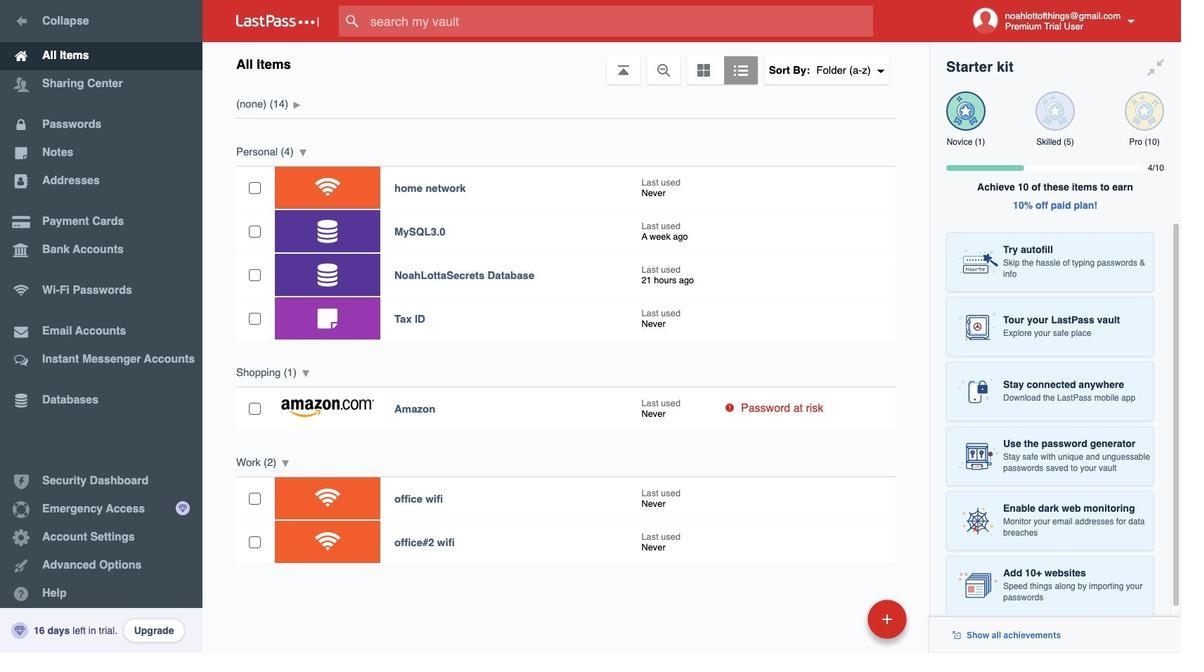 Task type: locate. For each thing, give the bounding box(es) containing it.
vault options navigation
[[203, 42, 930, 84]]

main navigation navigation
[[0, 0, 203, 653]]

search my vault text field
[[339, 6, 901, 37]]

Search search field
[[339, 6, 901, 37]]

lastpass image
[[236, 15, 319, 27]]

new item navigation
[[771, 596, 916, 653]]



Task type: describe. For each thing, give the bounding box(es) containing it.
new item element
[[771, 599, 912, 639]]



